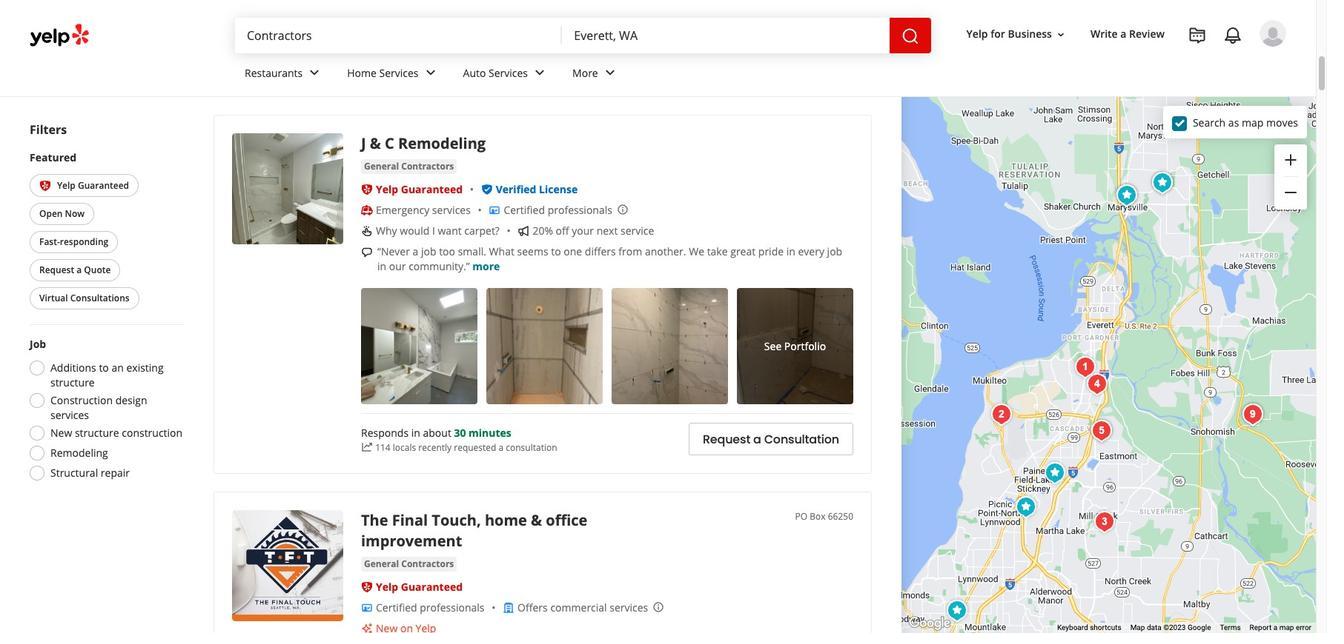 Task type: describe. For each thing, give the bounding box(es) containing it.
to inside "never a job too small. what seems to one differs from another. we take great pride in every job in our community."
[[551, 245, 561, 259]]

responds in about 5 hours
[[483, 40, 596, 53]]

more link
[[561, 53, 631, 96]]

sunrise construction image
[[1238, 400, 1267, 430]]

a inside button
[[77, 264, 82, 277]]

contractors inside j & c remodeling general contractors
[[401, 160, 454, 173]]

in for responds in about
[[307, 40, 315, 53]]

2 job from the left
[[827, 245, 842, 259]]

next
[[597, 224, 618, 238]]

certified professionals for 16 certified professionals v2 image in the left top of the page
[[504, 203, 612, 217]]

now
[[65, 208, 85, 220]]

in right pride
[[786, 245, 795, 259]]

zoom out image
[[1282, 184, 1300, 202]]

0 horizontal spatial consultation
[[313, 9, 388, 26]]

auto services
[[463, 66, 528, 80]]

in left our
[[377, 260, 386, 274]]

sunrise construction image
[[1238, 400, 1267, 430]]

emergency services
[[376, 203, 471, 217]]

©2023
[[1163, 624, 1186, 632]]

services for home services
[[379, 66, 419, 80]]

office
[[546, 511, 587, 531]]

home
[[485, 511, 527, 531]]

emergency
[[376, 203, 429, 217]]

none field find
[[247, 27, 550, 44]]

1 horizontal spatial consultation
[[533, 9, 608, 26]]

request a quote button
[[30, 260, 120, 282]]

request a consultation for the left request a consultation link
[[252, 9, 388, 26]]

certified for 16 certified professionals v2 image in the left top of the page
[[504, 203, 545, 217]]

16 yelp guaranteed v2 image
[[39, 180, 51, 192]]

report
[[1250, 624, 1272, 632]]

none field near
[[574, 27, 877, 44]]

yelp inside featured group
[[57, 179, 76, 192]]

north seattle handyman image
[[986, 400, 1016, 430]]

restaurants
[[245, 66, 303, 80]]

consultation
[[506, 442, 557, 454]]

to inside "additions to an existing structure"
[[99, 361, 109, 375]]

structural
[[50, 467, 98, 481]]

locals
[[393, 442, 416, 454]]

yelp guaranteed inside yelp guaranteed button
[[57, 179, 129, 192]]

24 chevron down v2 image for restaurants
[[306, 64, 323, 82]]

see portfolio link
[[737, 289, 853, 405]]

"never a job too small. what seems to one differs from another. we take great pride in every job in our community."
[[377, 245, 842, 274]]

offers
[[518, 601, 548, 616]]

commercial
[[550, 601, 607, 616]]

featured
[[30, 151, 77, 165]]

16 commercial services v2 image
[[503, 603, 515, 615]]

2 horizontal spatial request a consultation link
[[689, 423, 853, 456]]

terms link
[[1220, 624, 1241, 632]]

services for certified professionals
[[610, 601, 648, 616]]

fast-
[[39, 236, 60, 249]]

report a map error
[[1250, 624, 1312, 632]]

map data ©2023 google
[[1130, 624, 1211, 632]]

see
[[764, 339, 782, 353]]

offers commercial services
[[518, 601, 648, 616]]

j & c remodeling general contractors
[[361, 134, 486, 173]]

about for responds in about
[[317, 40, 341, 53]]

search
[[1193, 115, 1226, 129]]

responds for responds in about 30 minutes
[[361, 426, 409, 440]]

map region
[[757, 0, 1327, 634]]

24 chevron down v2 image for home services
[[422, 64, 439, 82]]

jv & son home services image
[[1011, 493, 1041, 523]]

from
[[619, 245, 642, 259]]

Find text field
[[247, 27, 550, 44]]

remodeling inside j & c remodeling general contractors
[[398, 134, 486, 154]]

i
[[432, 224, 435, 238]]

we
[[689, 245, 704, 259]]

general contractors button for c
[[361, 160, 457, 174]]

request a consultation for rightmost request a consultation link
[[703, 431, 839, 448]]

responds in about 30 minutes
[[361, 426, 511, 440]]

sponsored results
[[214, 79, 324, 97]]

jvb contractors image
[[1089, 508, 1119, 538]]

see portfolio
[[764, 339, 826, 353]]

yelp guaranteed button up now
[[30, 174, 139, 198]]

google image
[[905, 615, 954, 634]]

a inside "never a job too small. what seems to one differs from another. we take great pride in every job in our community."
[[413, 245, 418, 259]]

guaranteed for yelp guaranteed button above emergency services
[[401, 183, 463, 197]]

take
[[707, 245, 728, 259]]

what
[[489, 245, 514, 259]]

request a consultation for request a consultation link to the middle
[[471, 9, 608, 26]]

your
[[572, 224, 594, 238]]

grand residence image
[[942, 597, 972, 626]]

auto services link
[[451, 53, 561, 96]]

general inside j & c remodeling general contractors
[[364, 160, 399, 173]]

structural repair
[[50, 467, 130, 481]]

20%
[[533, 224, 553, 238]]

verified license button
[[496, 183, 578, 197]]

fast-responding
[[39, 236, 108, 249]]

search image
[[901, 27, 919, 45]]

new
[[50, 427, 72, 441]]

report a map error link
[[1250, 624, 1312, 632]]

touch,
[[432, 511, 481, 531]]

in for responds in about 30 minutes
[[411, 426, 420, 440]]

great
[[730, 245, 756, 259]]

as
[[1228, 115, 1239, 129]]

error
[[1296, 624, 1312, 632]]

nolan p. image
[[1260, 20, 1286, 47]]

charlie's brush painting and renovations image
[[1040, 459, 1069, 489]]

structure inside "additions to an existing structure"
[[50, 376, 95, 390]]

home services link
[[335, 53, 451, 96]]

seems
[[517, 245, 548, 259]]

responding
[[60, 236, 108, 249]]

job
[[30, 338, 46, 352]]

too
[[439, 245, 455, 259]]

remodeling inside option group
[[50, 447, 108, 461]]

view business
[[718, 9, 800, 26]]

keyboard
[[1057, 624, 1088, 632]]

our
[[389, 260, 406, 274]]

recently
[[418, 442, 452, 454]]

24 chevron down v2 image for more
[[601, 64, 619, 82]]

additions
[[50, 361, 96, 375]]

open now
[[39, 208, 85, 220]]

business
[[1008, 27, 1052, 41]]

license
[[539, 183, 578, 197]]

map
[[1130, 624, 1145, 632]]

option group containing job
[[25, 338, 184, 486]]

quote
[[84, 264, 111, 277]]

po box 66250
[[795, 511, 853, 524]]

northwest precision remodeling image
[[1070, 353, 1100, 383]]

c
[[385, 134, 394, 154]]

16 chevron down v2 image
[[1055, 29, 1067, 41]]

carpet?
[[464, 224, 500, 238]]

professionals for 16 certified professionals v2 image in the left top of the page
[[548, 203, 612, 217]]

open
[[39, 208, 63, 220]]



Task type: locate. For each thing, give the bounding box(es) containing it.
1 horizontal spatial map
[[1279, 624, 1294, 632]]

0 vertical spatial structure
[[50, 376, 95, 390]]

24 chevron down v2 image inside more link
[[601, 64, 619, 82]]

view business link
[[655, 2, 863, 34]]

0 horizontal spatial services
[[50, 409, 89, 423]]

in for responds in about 5 hours
[[526, 40, 534, 53]]

0 vertical spatial services
[[432, 203, 471, 217]]

services inside the auto services link
[[489, 66, 528, 80]]

professionals for 16 certified professionals v2 icon
[[420, 601, 485, 616]]

home services
[[347, 66, 419, 80]]

services for additions to an existing structure
[[50, 409, 89, 423]]

request a consultation
[[252, 9, 388, 26], [471, 9, 608, 26], [703, 431, 839, 448]]

structure down the construction design services
[[75, 427, 119, 441]]

responds up 114
[[361, 426, 409, 440]]

yelp guaranteed button up emergency services
[[376, 183, 463, 197]]

114
[[375, 442, 390, 454]]

in up "restaurants" link
[[307, 40, 315, 53]]

map left error
[[1279, 624, 1294, 632]]

1 vertical spatial general contractors button
[[361, 558, 457, 573]]

1 contractors from the top
[[401, 160, 454, 173]]

manole quality construction llc image
[[1082, 370, 1112, 400]]

general contractors link down "j & c remodeling" link
[[361, 160, 457, 174]]

services right home
[[379, 66, 419, 80]]

0 horizontal spatial certified professionals
[[376, 601, 485, 616]]

repair
[[101, 467, 130, 481]]

off
[[556, 224, 569, 238]]

terms
[[1220, 624, 1241, 632]]

24 chevron down v2 image right "more"
[[601, 64, 619, 82]]

certified professionals right 16 certified professionals v2 icon
[[376, 601, 485, 616]]

pride
[[758, 245, 784, 259]]

yelp guaranteed button down improvement
[[376, 581, 463, 595]]

general contractors button for touch,
[[361, 558, 457, 573]]

1 horizontal spatial to
[[551, 245, 561, 259]]

0 horizontal spatial services
[[379, 66, 419, 80]]

1 horizontal spatial about
[[423, 426, 451, 440]]

& inside j & c remodeling general contractors
[[370, 134, 381, 154]]

business categories element
[[233, 53, 1286, 96]]

contractors down "j & c remodeling" link
[[401, 160, 454, 173]]

2 horizontal spatial responds
[[483, 40, 524, 53]]

why
[[376, 224, 397, 238]]

1 horizontal spatial none field
[[574, 27, 877, 44]]

0 horizontal spatial request a consultation
[[252, 9, 388, 26]]

1 vertical spatial &
[[531, 511, 542, 531]]

certified up 16 bullhorn v2 image
[[504, 203, 545, 217]]

1 horizontal spatial certified professionals
[[504, 203, 612, 217]]

2 contractors from the top
[[401, 558, 454, 571]]

1 horizontal spatial services
[[432, 203, 471, 217]]

&
[[370, 134, 381, 154], [531, 511, 542, 531]]

certified professionals for 16 certified professionals v2 icon
[[376, 601, 485, 616]]

1 vertical spatial certified
[[376, 601, 417, 616]]

responds up restaurants
[[264, 40, 305, 53]]

google
[[1188, 624, 1211, 632]]

responds in about
[[264, 40, 344, 53]]

& right j
[[370, 134, 381, 154]]

1 horizontal spatial &
[[531, 511, 542, 531]]

0 vertical spatial remodeling
[[398, 134, 486, 154]]

sponsored
[[214, 79, 278, 97]]

0 horizontal spatial request a consultation link
[[216, 2, 424, 34]]

job up community."
[[421, 245, 436, 259]]

0 vertical spatial certified
[[504, 203, 545, 217]]

0 horizontal spatial 24 chevron down v2 image
[[306, 64, 323, 82]]

24 chevron down v2 image inside the home services link
[[422, 64, 439, 82]]

info icon image
[[617, 204, 629, 216], [617, 204, 629, 216], [653, 602, 664, 614], [653, 602, 664, 614]]

user actions element
[[955, 19, 1307, 110]]

0 vertical spatial general
[[364, 160, 399, 173]]

projects image
[[1188, 27, 1206, 44]]

responds for responds in about
[[264, 40, 305, 53]]

yelp guaranteed up emergency services
[[376, 183, 463, 197]]

66250
[[828, 511, 853, 524]]

minutes
[[469, 426, 511, 440]]

why would i want carpet?
[[376, 224, 500, 238]]

about for responds in about 30 minutes
[[423, 426, 451, 440]]

service
[[621, 224, 654, 238]]

fast-responding button
[[30, 232, 118, 254]]

None search field
[[235, 18, 934, 53]]

results
[[280, 79, 324, 97]]

yelp guaranteed down improvement
[[376, 581, 463, 595]]

auto
[[463, 66, 486, 80]]

0 vertical spatial contractors
[[401, 160, 454, 173]]

2 services from the left
[[489, 66, 528, 80]]

to left the an on the bottom left
[[99, 361, 109, 375]]

16 bullhorn v2 image
[[518, 225, 530, 237]]

about left 5
[[536, 40, 561, 53]]

mrh construction image
[[1112, 181, 1141, 211], [1112, 181, 1141, 211]]

0 vertical spatial professionals
[[548, 203, 612, 217]]

yelp left for at the top right of the page
[[966, 27, 988, 41]]

1 none field from the left
[[247, 27, 550, 44]]

services right commercial
[[610, 601, 648, 616]]

1 horizontal spatial certified
[[504, 203, 545, 217]]

guaranteed inside button
[[78, 179, 129, 192]]

notifications image
[[1224, 27, 1242, 44]]

3 24 chevron down v2 image from the left
[[601, 64, 619, 82]]

1 vertical spatial structure
[[75, 427, 119, 441]]

remodeling up structural
[[50, 447, 108, 461]]

1 horizontal spatial request a consultation
[[471, 9, 608, 26]]

in up 24 chevron down v2 image on the top of the page
[[526, 40, 534, 53]]

0 horizontal spatial map
[[1242, 115, 1264, 129]]

keyboard shortcuts
[[1057, 624, 1121, 632]]

construction
[[50, 394, 113, 408]]

0 vertical spatial to
[[551, 245, 561, 259]]

2 vertical spatial services
[[610, 601, 648, 616]]

"never
[[377, 245, 410, 259]]

1 services from the left
[[379, 66, 419, 80]]

0 horizontal spatial remodeling
[[50, 447, 108, 461]]

general down improvement
[[364, 558, 399, 571]]

1 vertical spatial professionals
[[420, 601, 485, 616]]

0 horizontal spatial none field
[[247, 27, 550, 44]]

yelp guaranteed for yelp guaranteed button above emergency services
[[376, 183, 463, 197]]

another.
[[645, 245, 686, 259]]

virtual consultations
[[39, 292, 129, 305]]

yelp down improvement
[[376, 581, 398, 595]]

in
[[307, 40, 315, 53], [526, 40, 534, 53], [786, 245, 795, 259], [377, 260, 386, 274], [411, 426, 420, 440]]

0 vertical spatial general contractors button
[[361, 160, 457, 174]]

general
[[364, 160, 399, 173], [364, 558, 399, 571]]

1 vertical spatial contractors
[[401, 558, 454, 571]]

option group
[[25, 338, 184, 486]]

guaranteed
[[78, 179, 129, 192], [401, 183, 463, 197], [401, 581, 463, 595]]

more
[[572, 66, 598, 80]]

1 horizontal spatial remodeling
[[398, 134, 486, 154]]

Near text field
[[574, 27, 877, 44]]

0 vertical spatial map
[[1242, 115, 1264, 129]]

0 vertical spatial general contractors link
[[361, 160, 457, 174]]

responds for responds in about 5 hours
[[483, 40, 524, 53]]

0 horizontal spatial responds
[[264, 40, 305, 53]]

1 horizontal spatial responds
[[361, 426, 409, 440]]

map right as
[[1242, 115, 1264, 129]]

services left 24 chevron down v2 image on the top of the page
[[489, 66, 528, 80]]

2 horizontal spatial consultation
[[764, 431, 839, 448]]

2 horizontal spatial 24 chevron down v2 image
[[601, 64, 619, 82]]

construction design services
[[50, 394, 147, 423]]

1 vertical spatial to
[[99, 361, 109, 375]]

services down the construction
[[50, 409, 89, 423]]

want
[[438, 224, 462, 238]]

guaranteed down improvement
[[401, 581, 463, 595]]

1 horizontal spatial professionals
[[548, 203, 612, 217]]

yelp for business
[[966, 27, 1052, 41]]

general contractors link for c
[[361, 160, 457, 174]]

0 horizontal spatial &
[[370, 134, 381, 154]]

general inside the final touch, home & office improvement general contractors
[[364, 558, 399, 571]]

contractors
[[401, 160, 454, 173], [401, 558, 454, 571]]

virtual consultations button
[[30, 288, 139, 310]]

16 speech v2 image
[[361, 247, 373, 259]]

write a review link
[[1085, 21, 1171, 48]]

contractors inside the final touch, home & office improvement general contractors
[[401, 558, 454, 571]]

16 new v2 image
[[361, 624, 373, 634]]

eagle remodel & construction image
[[1086, 417, 1116, 446], [1086, 417, 1116, 446]]

guaranteed up now
[[78, 179, 129, 192]]

write
[[1091, 27, 1118, 41]]

16 trending v2 image
[[361, 442, 373, 454]]

existing
[[126, 361, 164, 375]]

every
[[798, 245, 824, 259]]

services inside the construction design services
[[50, 409, 89, 423]]

1 horizontal spatial request a consultation link
[[436, 2, 643, 34]]

24 chevron down v2 image
[[531, 64, 549, 82]]

1 vertical spatial map
[[1279, 624, 1294, 632]]

24 chevron down v2 image inside "restaurants" link
[[306, 64, 323, 82]]

moves
[[1266, 115, 1298, 129]]

improvement
[[361, 532, 462, 552]]

16 call to action v2 image
[[361, 225, 373, 237]]

keyboard shortcuts button
[[1057, 624, 1121, 634]]

None field
[[247, 27, 550, 44], [574, 27, 877, 44]]

1 job from the left
[[421, 245, 436, 259]]

yelp guaranteed
[[57, 179, 129, 192], [376, 183, 463, 197], [376, 581, 463, 595]]

none field down view
[[574, 27, 877, 44]]

general contractors link for touch,
[[361, 558, 457, 573]]

20% off your next service
[[533, 224, 654, 238]]

design
[[115, 394, 147, 408]]

2 none field from the left
[[574, 27, 877, 44]]

to left one
[[551, 245, 561, 259]]

0 horizontal spatial professionals
[[420, 601, 485, 616]]

24 chevron down v2 image left the auto
[[422, 64, 439, 82]]

guaranteed for yelp guaranteed button below improvement
[[401, 581, 463, 595]]

general down c in the left of the page
[[364, 160, 399, 173]]

24 chevron down v2 image down responds in about
[[306, 64, 323, 82]]

consultations
[[70, 292, 129, 305]]

yelp guaranteed for yelp guaranteed button below improvement
[[376, 581, 463, 595]]

0 horizontal spatial to
[[99, 361, 109, 375]]

about up "recently"
[[423, 426, 451, 440]]

group
[[1274, 145, 1307, 210]]

0 horizontal spatial certified
[[376, 601, 417, 616]]

featured group
[[27, 151, 184, 313]]

16 certified professionals v2 image
[[361, 603, 373, 615]]

responds
[[264, 40, 305, 53], [483, 40, 524, 53], [361, 426, 409, 440]]

1 horizontal spatial job
[[827, 245, 842, 259]]

1 general contractors button from the top
[[361, 160, 457, 174]]

j & c remodeling image
[[1147, 168, 1177, 198]]

yelp up the 'emergency'
[[376, 183, 398, 197]]

2 general contractors button from the top
[[361, 558, 457, 573]]

about
[[317, 40, 341, 53], [536, 40, 561, 53], [423, 426, 451, 440]]

additions to an existing structure
[[50, 361, 164, 390]]

zoom in image
[[1282, 151, 1300, 169]]

1 vertical spatial general
[[364, 558, 399, 571]]

certified for 16 certified professionals v2 icon
[[376, 601, 417, 616]]

po
[[795, 511, 807, 524]]

about for responds in about 5 hours
[[536, 40, 561, 53]]

certified right 16 certified professionals v2 icon
[[376, 601, 417, 616]]

iconyelpguaranteedbadgesmall image
[[361, 184, 373, 196], [361, 184, 373, 196], [361, 582, 373, 594], [361, 582, 373, 594]]

responds up auto services
[[483, 40, 524, 53]]

map for moves
[[1242, 115, 1264, 129]]

none field up the home services link
[[247, 27, 550, 44]]

1 general from the top
[[364, 160, 399, 173]]

structure down additions
[[50, 376, 95, 390]]

map for error
[[1279, 624, 1294, 632]]

yelp guaranteed up now
[[57, 179, 129, 192]]

contractors down improvement
[[401, 558, 454, 571]]

remodeling right c in the left of the page
[[398, 134, 486, 154]]

an
[[112, 361, 124, 375]]

in up locals
[[411, 426, 420, 440]]

0 horizontal spatial job
[[421, 245, 436, 259]]

& inside the final touch, home & office improvement general contractors
[[531, 511, 542, 531]]

1 vertical spatial services
[[50, 409, 89, 423]]

24 chevron down v2 image
[[306, 64, 323, 82], [422, 64, 439, 82], [601, 64, 619, 82]]

2 general from the top
[[364, 558, 399, 571]]

small.
[[458, 245, 486, 259]]

& left the office
[[531, 511, 542, 531]]

consultation
[[313, 9, 388, 26], [533, 9, 608, 26], [764, 431, 839, 448]]

taylor-built construction image
[[1147, 168, 1177, 198]]

guaranteed up emergency services
[[401, 183, 463, 197]]

2 horizontal spatial services
[[610, 601, 648, 616]]

114 locals recently requested a consultation
[[375, 442, 557, 454]]

the final touch, home & office improvement general contractors
[[361, 511, 587, 571]]

1 24 chevron down v2 image from the left
[[306, 64, 323, 82]]

open now button
[[30, 203, 94, 226]]

requested
[[454, 442, 496, 454]]

0 vertical spatial certified professionals
[[504, 203, 612, 217]]

1 horizontal spatial 24 chevron down v2 image
[[422, 64, 439, 82]]

job right every
[[827, 245, 842, 259]]

business
[[748, 9, 800, 26]]

request a quote
[[39, 264, 111, 277]]

1 general contractors link from the top
[[361, 160, 457, 174]]

yelp inside user actions element
[[966, 27, 988, 41]]

hours
[[570, 40, 596, 53]]

general contractors button down improvement
[[361, 558, 457, 573]]

more link
[[473, 260, 500, 274]]

services
[[379, 66, 419, 80], [489, 66, 528, 80]]

certified professionals down 'license'
[[504, 203, 612, 217]]

yelp right 16 yelp guaranteed v2 image
[[57, 179, 76, 192]]

1 vertical spatial general contractors link
[[361, 558, 457, 573]]

1 vertical spatial certified professionals
[[376, 601, 485, 616]]

to
[[551, 245, 561, 259], [99, 361, 109, 375]]

16 certified professionals v2 image
[[489, 205, 501, 217]]

services for auto services
[[489, 66, 528, 80]]

general contractors button down "j & c remodeling" link
[[361, 160, 457, 174]]

j & c remodeling link
[[361, 134, 486, 154]]

services up want
[[432, 203, 471, 217]]

services inside the home services link
[[379, 66, 419, 80]]

2 general contractors link from the top
[[361, 558, 457, 573]]

2 24 chevron down v2 image from the left
[[422, 64, 439, 82]]

the
[[361, 511, 388, 531]]

professionals up your
[[548, 203, 612, 217]]

1 horizontal spatial services
[[489, 66, 528, 80]]

home
[[347, 66, 377, 80]]

construction
[[122, 427, 182, 441]]

structure
[[50, 376, 95, 390], [75, 427, 119, 441]]

certified professionals
[[504, 203, 612, 217], [376, 601, 485, 616]]

about up results in the left of the page
[[317, 40, 341, 53]]

differs
[[585, 245, 616, 259]]

0 horizontal spatial about
[[317, 40, 341, 53]]

2 horizontal spatial request a consultation
[[703, 431, 839, 448]]

request inside request a quote button
[[39, 264, 74, 277]]

2 horizontal spatial about
[[536, 40, 561, 53]]

1 vertical spatial remodeling
[[50, 447, 108, 461]]

16 verified v2 image
[[481, 184, 493, 196]]

general contractors link down improvement
[[361, 558, 457, 573]]

16 emergency services v2 image
[[361, 205, 373, 217]]

professionals left 16 commercial services v2 icon at the left
[[420, 601, 485, 616]]

0 vertical spatial &
[[370, 134, 381, 154]]

the final touch, home & office improvement link
[[361, 511, 587, 552]]



Task type: vqa. For each thing, say whether or not it's contained in the screenshot.
to within the additions to an existing structure
yes



